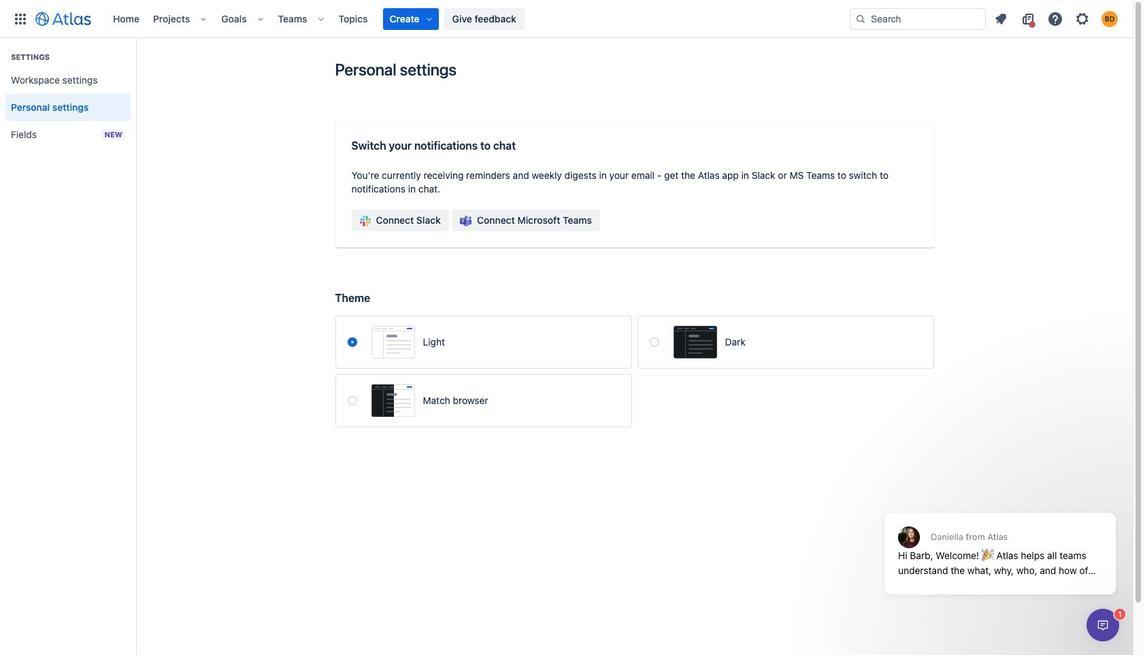 Task type: describe. For each thing, give the bounding box(es) containing it.
1 vertical spatial dialog
[[1087, 609, 1120, 642]]

dark image
[[674, 326, 717, 359]]

light image
[[371, 326, 415, 359]]

notifications image
[[993, 11, 1010, 27]]

help image
[[1048, 11, 1064, 27]]

settings image
[[1075, 11, 1091, 27]]

0 vertical spatial dialog
[[878, 480, 1123, 605]]



Task type: locate. For each thing, give the bounding box(es) containing it.
Search field
[[850, 8, 986, 30]]

microsoft teams image
[[460, 216, 472, 227]]

slack image
[[360, 216, 371, 227]]

None search field
[[850, 8, 986, 30]]

switch to... image
[[12, 11, 29, 27]]

group
[[5, 38, 131, 152]]

banner
[[0, 0, 1133, 38]]

dialog
[[878, 480, 1123, 605], [1087, 609, 1120, 642]]

None radio
[[348, 338, 357, 347]]

None radio
[[348, 396, 357, 406]]

search image
[[856, 13, 867, 24]]

account image
[[1102, 11, 1118, 27]]

top element
[[8, 0, 850, 38]]

match browser image
[[371, 385, 415, 417]]



Task type: vqa. For each thing, say whether or not it's contained in the screenshot.
Settings 'Icon' to the left
no



